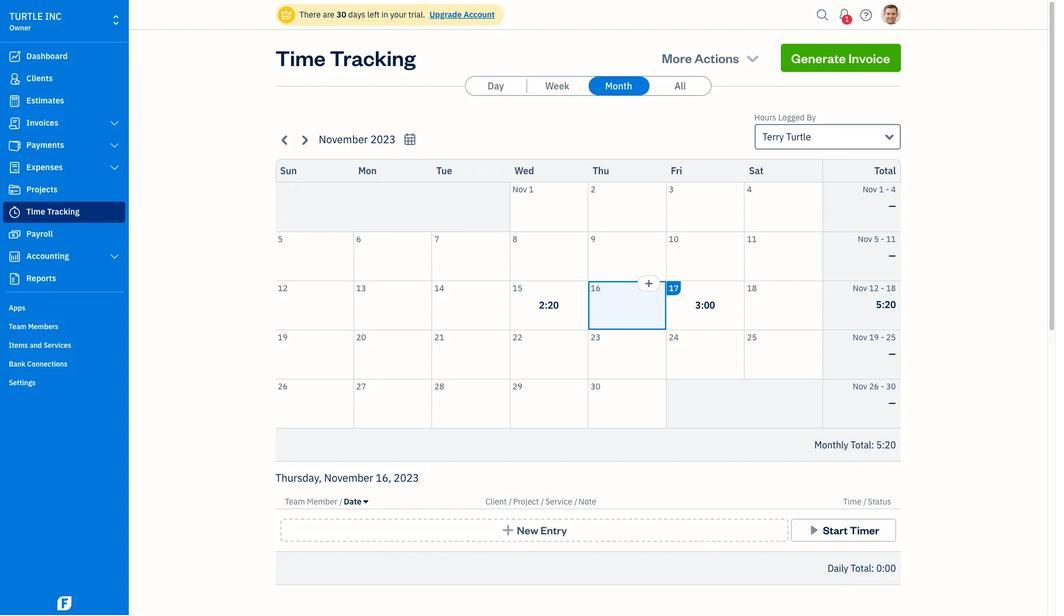 Task type: locate. For each thing, give the bounding box(es) containing it.
— inside nov 5 - 11 —
[[889, 250, 896, 261]]

time down there
[[275, 44, 326, 71]]

30 button
[[588, 380, 666, 429]]

nov 5 - 11 —
[[858, 234, 896, 261]]

— inside nov 19 - 25 —
[[889, 348, 896, 360]]

1 horizontal spatial 4
[[891, 184, 896, 195]]

freshbooks image
[[55, 597, 74, 611]]

0 vertical spatial tracking
[[330, 44, 416, 71]]

- inside nov 1 - 4 —
[[886, 184, 889, 195]]

tracking down left
[[330, 44, 416, 71]]

nov 19 - 25 —
[[853, 332, 896, 360]]

0 horizontal spatial 18
[[747, 283, 757, 294]]

days
[[348, 9, 365, 20]]

1 vertical spatial tracking
[[47, 207, 80, 217]]

/ left status
[[864, 497, 867, 508]]

0 horizontal spatial 19
[[278, 332, 288, 343]]

20
[[356, 332, 366, 343]]

18 inside 18 button
[[747, 283, 757, 294]]

upgrade
[[430, 9, 462, 20]]

1 12 from the left
[[278, 283, 288, 294]]

12
[[278, 283, 288, 294], [869, 283, 879, 294]]

generate
[[791, 50, 846, 66]]

-
[[886, 184, 889, 195], [881, 234, 884, 244], [881, 283, 884, 294], [881, 332, 884, 343], [881, 381, 884, 392]]

nov for nov 1
[[513, 184, 527, 195]]

0 horizontal spatial team
[[9, 323, 26, 331]]

clients
[[26, 73, 53, 84]]

thursday,
[[275, 472, 322, 485]]

1 horizontal spatial 12
[[869, 283, 879, 294]]

1 vertical spatial team
[[285, 497, 305, 508]]

0 vertical spatial time
[[275, 44, 326, 71]]

2 vertical spatial total
[[851, 563, 872, 575]]

1 horizontal spatial 30
[[591, 381, 601, 392]]

time tracking
[[275, 44, 416, 71], [26, 207, 80, 217]]

time tracking inside time tracking link
[[26, 207, 80, 217]]

12 inside 12 button
[[278, 283, 288, 294]]

1 horizontal spatial team
[[285, 497, 305, 508]]

18 down 11 button
[[747, 283, 757, 294]]

- inside "nov 26 - 30 —"
[[881, 381, 884, 392]]

time
[[275, 44, 326, 71], [26, 207, 45, 217], [843, 497, 862, 508]]

1 horizontal spatial time
[[275, 44, 326, 71]]

1 horizontal spatial time tracking
[[275, 44, 416, 71]]

2 horizontal spatial 30
[[886, 381, 896, 392]]

dashboard link
[[3, 46, 125, 67]]

9
[[591, 234, 596, 244]]

4 — from the top
[[889, 397, 896, 409]]

11 button
[[745, 232, 822, 281]]

nov for nov 19 - 25 —
[[853, 332, 867, 343]]

2 vertical spatial time
[[843, 497, 862, 508]]

— for nov 26 - 30 —
[[889, 397, 896, 409]]

chevron large down image down payroll link
[[109, 252, 120, 262]]

30 right are
[[337, 9, 346, 20]]

service
[[545, 497, 572, 508]]

expense image
[[8, 162, 22, 174]]

items and services link
[[3, 337, 125, 354]]

— inside nov 1 - 4 —
[[889, 200, 896, 212]]

items and services
[[9, 341, 71, 350]]

member
[[307, 497, 338, 508]]

accounting link
[[3, 247, 125, 268]]

nov inside nov 5 - 11 —
[[858, 234, 872, 244]]

19 down 'nov 12 - 18 5:20'
[[869, 332, 879, 343]]

team down apps
[[9, 323, 26, 331]]

1 left go to help icon
[[845, 15, 849, 23]]

- for nov 19 - 25 —
[[881, 332, 884, 343]]

12 down the 5 button
[[278, 283, 288, 294]]

nov inside button
[[513, 184, 527, 195]]

time link
[[843, 497, 864, 508]]

26 inside "nov 26 - 30 —"
[[869, 381, 879, 392]]

1 horizontal spatial tracking
[[330, 44, 416, 71]]

18 down nov 5 - 11 —
[[886, 283, 896, 294]]

12 inside 'nov 12 - 18 5:20'
[[869, 283, 879, 294]]

timer image
[[8, 207, 22, 218]]

4 / from the left
[[574, 497, 578, 508]]

5:20 up nov 19 - 25 —
[[876, 299, 896, 311]]

time left status
[[843, 497, 862, 508]]

next month image
[[298, 133, 311, 147]]

2 — from the top
[[889, 250, 896, 261]]

chevron large down image inside invoices link
[[109, 119, 120, 128]]

expenses link
[[3, 158, 125, 179]]

13
[[356, 283, 366, 294]]

settings
[[9, 379, 36, 388]]

8 button
[[510, 232, 588, 281]]

0 horizontal spatial 5
[[278, 234, 283, 244]]

settings link
[[3, 374, 125, 392]]

14
[[434, 283, 444, 294]]

0 vertical spatial time tracking
[[275, 44, 416, 71]]

12 down nov 5 - 11 —
[[869, 283, 879, 294]]

team inside the main element
[[9, 323, 26, 331]]

nov down nov 5 - 11 —
[[853, 283, 867, 294]]

2 4 from the left
[[891, 184, 896, 195]]

november
[[319, 133, 368, 146], [324, 472, 373, 485]]

21
[[434, 332, 444, 343]]

— up monthly total : 5:20
[[889, 397, 896, 409]]

19 inside button
[[278, 332, 288, 343]]

are
[[323, 9, 335, 20]]

1 down wed
[[529, 184, 534, 195]]

chevron large down image inside expenses link
[[109, 163, 120, 173]]

chevron large down image up projects link
[[109, 163, 120, 173]]

note link
[[579, 497, 596, 508]]

1 18 from the left
[[747, 283, 757, 294]]

1 4 from the left
[[747, 184, 752, 195]]

11 down 4 button
[[747, 234, 757, 244]]

5:20
[[876, 299, 896, 311], [877, 440, 896, 451]]

dashboard
[[26, 51, 68, 61]]

1 vertical spatial time tracking
[[26, 207, 80, 217]]

your
[[390, 9, 407, 20]]

26 down '19' button
[[278, 381, 288, 392]]

— inside "nov 26 - 30 —"
[[889, 397, 896, 409]]

— up 'nov 12 - 18 5:20'
[[889, 250, 896, 261]]

1 vertical spatial time
[[26, 207, 45, 217]]

1 vertical spatial november
[[324, 472, 373, 485]]

0 horizontal spatial tracking
[[47, 207, 80, 217]]

chevron large down image for expenses
[[109, 163, 120, 173]]

2023 right 16,
[[394, 472, 419, 485]]

/ left service
[[541, 497, 544, 508]]

22 button
[[510, 331, 588, 379]]

1 horizontal spatial 5
[[874, 234, 879, 244]]

hours
[[754, 112, 776, 123]]

— up "nov 26 - 30 —"
[[889, 348, 896, 360]]

2 / from the left
[[509, 497, 512, 508]]

nov inside nov 19 - 25 —
[[853, 332, 867, 343]]

all
[[675, 80, 686, 92]]

new entry
[[517, 524, 567, 538]]

all link
[[650, 77, 711, 95]]

- inside 'nov 12 - 18 5:20'
[[881, 283, 884, 294]]

— up nov 5 - 11 —
[[889, 200, 896, 212]]

1 horizontal spatial 25
[[886, 332, 896, 343]]

2:20
[[539, 300, 559, 311]]

0 horizontal spatial 1
[[529, 184, 534, 195]]

nov for nov 1 - 4 —
[[863, 184, 877, 195]]

1 19 from the left
[[278, 332, 288, 343]]

time inside time tracking link
[[26, 207, 45, 217]]

2 18 from the left
[[886, 283, 896, 294]]

1 — from the top
[[889, 200, 896, 212]]

0 horizontal spatial 11
[[747, 234, 757, 244]]

actions
[[695, 50, 739, 66]]

there are 30 days left in your trial. upgrade account
[[299, 9, 495, 20]]

terry turtle
[[763, 131, 811, 143]]

choose a date image
[[403, 133, 417, 146]]

sun
[[280, 165, 297, 177]]

team members
[[9, 323, 58, 331]]

2023 left choose a date icon
[[370, 133, 396, 146]]

0 horizontal spatial 25
[[747, 332, 757, 343]]

29
[[513, 381, 522, 392]]

26 down nov 19 - 25 —
[[869, 381, 879, 392]]

0 horizontal spatial 4
[[747, 184, 752, 195]]

- inside nov 19 - 25 —
[[881, 332, 884, 343]]

0 vertical spatial :
[[872, 440, 874, 451]]

thursday, november 16, 2023
[[275, 472, 419, 485]]

1 up nov 5 - 11 —
[[879, 184, 884, 195]]

0 vertical spatial team
[[9, 323, 26, 331]]

5
[[278, 234, 283, 244], [874, 234, 879, 244]]

25 down 18 button
[[747, 332, 757, 343]]

18 inside 'nov 12 - 18 5:20'
[[886, 283, 896, 294]]

11 inside button
[[747, 234, 757, 244]]

chevron large down image for payments
[[109, 141, 120, 150]]

—
[[889, 200, 896, 212], [889, 250, 896, 261], [889, 348, 896, 360], [889, 397, 896, 409]]

tracking
[[330, 44, 416, 71], [47, 207, 80, 217]]

time tracking down projects link
[[26, 207, 80, 217]]

4 inside button
[[747, 184, 752, 195]]

nov inside "nov 26 - 30 —"
[[853, 381, 867, 392]]

0 vertical spatial 2023
[[370, 133, 396, 146]]

turtle
[[9, 11, 43, 22]]

2 12 from the left
[[869, 283, 879, 294]]

27 button
[[354, 380, 432, 429]]

5 button
[[275, 232, 353, 281]]

nov down nov 19 - 25 —
[[853, 381, 867, 392]]

money image
[[8, 229, 22, 241]]

nov for nov 26 - 30 —
[[853, 381, 867, 392]]

0 horizontal spatial time tracking
[[26, 207, 80, 217]]

nov inside nov 1 - 4 —
[[863, 184, 877, 195]]

30 down 23 button
[[591, 381, 601, 392]]

19 inside nov 19 - 25 —
[[869, 332, 879, 343]]

2 19 from the left
[[869, 332, 879, 343]]

chevron large down image down estimates link
[[109, 119, 120, 128]]

/
[[339, 497, 343, 508], [509, 497, 512, 508], [541, 497, 544, 508], [574, 497, 578, 508], [864, 497, 867, 508]]

chevron large down image inside payments link
[[109, 141, 120, 150]]

1 26 from the left
[[278, 381, 288, 392]]

: for daily total
[[872, 563, 874, 575]]

2 5 from the left
[[874, 234, 879, 244]]

terry turtle button
[[754, 124, 901, 150]]

1 vertical spatial 2023
[[394, 472, 419, 485]]

1 : from the top
[[872, 440, 874, 451]]

and
[[30, 341, 42, 350]]

in
[[382, 9, 388, 20]]

1 11 from the left
[[747, 234, 757, 244]]

chevron large down image
[[109, 119, 120, 128], [109, 141, 120, 150], [109, 163, 120, 173], [109, 252, 120, 262]]

0 horizontal spatial 30
[[337, 9, 346, 20]]

day
[[488, 80, 504, 92]]

week
[[545, 80, 569, 92]]

1 horizontal spatial 26
[[869, 381, 879, 392]]

nov for nov 12 - 18 5:20
[[853, 283, 867, 294]]

0 horizontal spatial 26
[[278, 381, 288, 392]]

chevron large down image up expenses link
[[109, 141, 120, 150]]

11 down nov 1 - 4 —
[[886, 234, 896, 244]]

left
[[367, 9, 380, 20]]

3 — from the top
[[889, 348, 896, 360]]

5 inside nov 5 - 11 —
[[874, 234, 879, 244]]

total for daily total
[[851, 563, 872, 575]]

november up date
[[324, 472, 373, 485]]

total up nov 1 - 4 —
[[875, 165, 896, 177]]

/ right the client
[[509, 497, 512, 508]]

invoices
[[26, 118, 59, 128]]

0 horizontal spatial 12
[[278, 283, 288, 294]]

: left 0:00
[[872, 563, 874, 575]]

1 chevron large down image from the top
[[109, 119, 120, 128]]

30 inside "nov 26 - 30 —"
[[886, 381, 896, 392]]

terry
[[763, 131, 784, 143]]

november 2023
[[319, 133, 396, 146]]

25 down 'nov 12 - 18 5:20'
[[886, 332, 896, 343]]

time right timer icon at left
[[26, 207, 45, 217]]

1 5 from the left
[[278, 234, 283, 244]]

team for team member /
[[285, 497, 305, 508]]

26 button
[[275, 380, 353, 429]]

nov inside 'nov 12 - 18 5:20'
[[853, 283, 867, 294]]

2 horizontal spatial 1
[[879, 184, 884, 195]]

: right monthly
[[872, 440, 874, 451]]

/ left date
[[339, 497, 343, 508]]

caretdown image
[[364, 498, 368, 507]]

nov
[[513, 184, 527, 195], [863, 184, 877, 195], [858, 234, 872, 244], [853, 283, 867, 294], [853, 332, 867, 343], [853, 381, 867, 392]]

service link
[[545, 497, 574, 508]]

1 25 from the left
[[747, 332, 757, 343]]

1 vertical spatial total
[[851, 440, 872, 451]]

0 vertical spatial 5:20
[[876, 299, 896, 311]]

1 vertical spatial :
[[872, 563, 874, 575]]

nov down 'nov 12 - 18 5:20'
[[853, 332, 867, 343]]

date link
[[344, 497, 368, 508]]

1 inside nov 1 - 4 —
[[879, 184, 884, 195]]

1 inside the 'nov 1' button
[[529, 184, 534, 195]]

1 vertical spatial 5:20
[[877, 440, 896, 451]]

2 11 from the left
[[886, 234, 896, 244]]

16 button
[[588, 281, 666, 330]]

nov down nov 1 - 4 —
[[858, 234, 872, 244]]

2 chevron large down image from the top
[[109, 141, 120, 150]]

previous month image
[[278, 133, 292, 147]]

0 vertical spatial total
[[875, 165, 896, 177]]

team down thursday, on the left
[[285, 497, 305, 508]]

nov up nov 5 - 11 —
[[863, 184, 877, 195]]

/ left "note" link
[[574, 497, 578, 508]]

0 horizontal spatial time
[[26, 207, 45, 217]]

— for nov 19 - 25 —
[[889, 348, 896, 360]]

- inside nov 5 - 11 —
[[881, 234, 884, 244]]

nov 1 button
[[510, 183, 588, 232]]

5:20 down "nov 26 - 30 —"
[[877, 440, 896, 451]]

plus image
[[501, 525, 515, 537]]

november right next month image
[[319, 133, 368, 146]]

invoice image
[[8, 118, 22, 129]]

time tracking down days
[[275, 44, 416, 71]]

2 : from the top
[[872, 563, 874, 575]]

1 horizontal spatial 11
[[886, 234, 896, 244]]

30 inside button
[[591, 381, 601, 392]]

accounting
[[26, 251, 69, 262]]

4
[[747, 184, 752, 195], [891, 184, 896, 195]]

report image
[[8, 273, 22, 285]]

2 25 from the left
[[886, 332, 896, 343]]

1 / from the left
[[339, 497, 343, 508]]

project image
[[8, 184, 22, 196]]

total right daily
[[851, 563, 872, 575]]

bank
[[9, 360, 25, 369]]

19 down 12 button
[[278, 332, 288, 343]]

5 inside button
[[278, 234, 283, 244]]

1 horizontal spatial 18
[[886, 283, 896, 294]]

16,
[[376, 472, 391, 485]]

1 horizontal spatial 19
[[869, 332, 879, 343]]

4 chevron large down image from the top
[[109, 252, 120, 262]]

2 26 from the left
[[869, 381, 879, 392]]

dashboard image
[[8, 51, 22, 63]]

search image
[[814, 6, 832, 24]]

3 chevron large down image from the top
[[109, 163, 120, 173]]

tracking down projects link
[[47, 207, 80, 217]]

owner
[[9, 23, 31, 32]]

nov down wed
[[513, 184, 527, 195]]

1 horizontal spatial 1
[[845, 15, 849, 23]]

total right monthly
[[851, 440, 872, 451]]

client image
[[8, 73, 22, 85]]

services
[[44, 341, 71, 350]]

generate invoice button
[[781, 44, 901, 72]]

30 down nov 19 - 25 —
[[886, 381, 896, 392]]



Task type: vqa. For each thing, say whether or not it's contained in the screenshot.
Nov 12 - 18 5:20 -
yes



Task type: describe. For each thing, give the bounding box(es) containing it.
16
[[591, 283, 601, 294]]

1 button
[[835, 3, 854, 26]]

1 for nov 1 - 4 —
[[879, 184, 884, 195]]

more actions
[[662, 50, 739, 66]]

: for monthly total
[[872, 440, 874, 451]]

2
[[591, 184, 596, 195]]

team members link
[[3, 318, 125, 336]]

5:20 inside 'nov 12 - 18 5:20'
[[876, 299, 896, 311]]

team for team members
[[9, 323, 26, 331]]

month link
[[588, 77, 649, 95]]

10
[[669, 234, 679, 244]]

- for nov 12 - 18 5:20
[[881, 283, 884, 294]]

12 button
[[275, 281, 353, 330]]

add a time entry image
[[644, 277, 654, 291]]

chevron large down image for invoices
[[109, 119, 120, 128]]

9 button
[[588, 232, 666, 281]]

expenses
[[26, 162, 63, 173]]

logged
[[778, 112, 805, 123]]

1 inside 1 dropdown button
[[845, 15, 849, 23]]

estimates
[[26, 95, 64, 106]]

start timer
[[823, 524, 879, 538]]

6 button
[[354, 232, 432, 281]]

total for monthly total
[[851, 440, 872, 451]]

nov 26 - 30 —
[[853, 381, 896, 409]]

week link
[[527, 77, 588, 95]]

2 button
[[588, 183, 666, 232]]

18 button
[[745, 281, 822, 330]]

25 inside button
[[747, 332, 757, 343]]

day link
[[465, 77, 526, 95]]

payroll
[[26, 229, 53, 239]]

22
[[513, 332, 522, 343]]

more
[[662, 50, 692, 66]]

15
[[513, 283, 522, 294]]

- for nov 1 - 4 —
[[886, 184, 889, 195]]

19 button
[[275, 331, 353, 379]]

25 button
[[745, 331, 822, 379]]

note
[[579, 497, 596, 508]]

month
[[605, 80, 632, 92]]

payroll link
[[3, 224, 125, 245]]

6
[[356, 234, 361, 244]]

upgrade account link
[[427, 9, 495, 20]]

monthly total : 5:20
[[815, 440, 896, 451]]

status
[[868, 497, 891, 508]]

nov for nov 5 - 11 —
[[858, 234, 872, 244]]

11 inside nov 5 - 11 —
[[886, 234, 896, 244]]

25 inside nov 19 - 25 —
[[886, 332, 896, 343]]

chart image
[[8, 251, 22, 263]]

more actions button
[[651, 44, 771, 72]]

tue
[[437, 165, 452, 177]]

entry
[[541, 524, 567, 538]]

bank connections link
[[3, 355, 125, 373]]

start
[[823, 524, 848, 538]]

23 button
[[588, 331, 666, 379]]

bank connections
[[9, 360, 68, 369]]

28 button
[[432, 380, 510, 429]]

14 button
[[432, 281, 510, 330]]

client / project / service / note
[[485, 497, 596, 508]]

2 horizontal spatial time
[[843, 497, 862, 508]]

payments
[[26, 140, 64, 150]]

items
[[9, 341, 28, 350]]

main element
[[0, 0, 158, 616]]

23
[[591, 332, 601, 343]]

5 / from the left
[[864, 497, 867, 508]]

daily total : 0:00
[[828, 563, 896, 575]]

1 for nov 1
[[529, 184, 534, 195]]

— for nov 5 - 11 —
[[889, 250, 896, 261]]

chevrondown image
[[745, 50, 761, 66]]

tracking inside the main element
[[47, 207, 80, 217]]

team member /
[[285, 497, 343, 508]]

play image
[[807, 525, 821, 537]]

chevron large down image for accounting
[[109, 252, 120, 262]]

apps link
[[3, 299, 125, 317]]

4 button
[[745, 183, 822, 232]]

turtle inc owner
[[9, 11, 62, 32]]

- for nov 26 - 30 —
[[881, 381, 884, 392]]

estimate image
[[8, 95, 22, 107]]

project link
[[513, 497, 541, 508]]

payment image
[[8, 140, 22, 152]]

monthly
[[815, 440, 849, 451]]

26 inside button
[[278, 381, 288, 392]]

28
[[434, 381, 444, 392]]

nov 1
[[513, 184, 534, 195]]

apps
[[9, 304, 25, 313]]

invoices link
[[3, 113, 125, 134]]

new entry button
[[280, 519, 788, 543]]

4 inside nov 1 - 4 —
[[891, 184, 896, 195]]

24 button
[[667, 331, 744, 379]]

daily
[[828, 563, 849, 575]]

time tracking link
[[3, 202, 125, 223]]

project
[[513, 497, 539, 508]]

turtle
[[786, 131, 811, 143]]

3 / from the left
[[541, 497, 544, 508]]

thu
[[593, 165, 609, 177]]

estimates link
[[3, 91, 125, 112]]

crown image
[[280, 8, 292, 21]]

generate invoice
[[791, 50, 890, 66]]

inc
[[45, 11, 62, 22]]

hours logged by
[[754, 112, 816, 123]]

go to help image
[[857, 6, 876, 24]]

sat
[[749, 165, 764, 177]]

mon
[[358, 165, 377, 177]]

13 button
[[354, 281, 432, 330]]

— for nov 1 - 4 —
[[889, 200, 896, 212]]

3:00
[[695, 300, 715, 311]]

- for nov 5 - 11 —
[[881, 234, 884, 244]]

payments link
[[3, 135, 125, 156]]

timer
[[850, 524, 879, 538]]

3 button
[[667, 183, 744, 232]]

clients link
[[3, 69, 125, 90]]

0 vertical spatial november
[[319, 133, 368, 146]]



